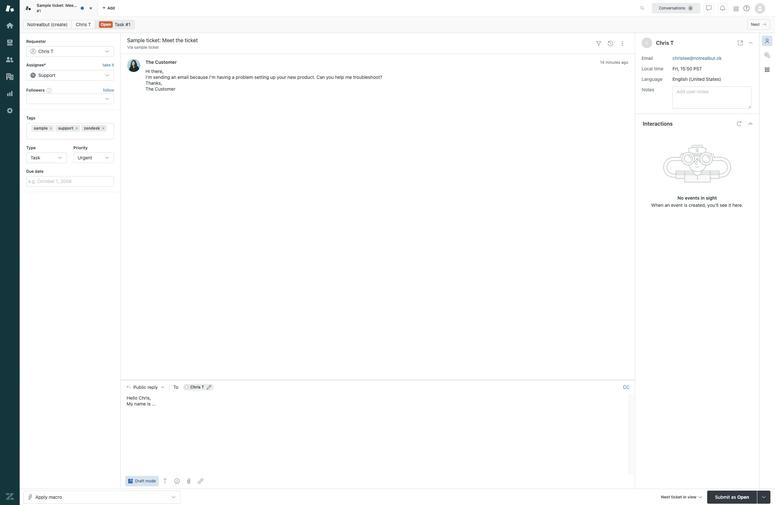 Task type: locate. For each thing, give the bounding box(es) containing it.
1 horizontal spatial an
[[665, 203, 670, 208]]

chris inside secondary element
[[76, 22, 87, 27]]

ticket inside sample ticket: meet the ticket #1
[[84, 3, 94, 8]]

problem
[[236, 75, 253, 80]]

sample right via
[[134, 45, 147, 50]]

remove image right support
[[75, 126, 79, 130]]

1 horizontal spatial remove image
[[101, 126, 105, 130]]

1 vertical spatial in
[[683, 495, 687, 500]]

setting
[[255, 75, 269, 80]]

1 vertical spatial close image
[[749, 40, 754, 46]]

1 vertical spatial the
[[146, 86, 154, 92]]

it right the take
[[112, 63, 114, 68]]

close image right view more details image
[[749, 40, 754, 46]]

0 horizontal spatial #1
[[37, 8, 41, 13]]

task #1
[[115, 22, 130, 27]]

info on adding followers image
[[47, 88, 52, 93]]

event
[[671, 203, 683, 208]]

follow
[[103, 88, 114, 93]]

chris down the on the top left of page
[[76, 22, 87, 27]]

zendesk support image
[[6, 4, 14, 13]]

1 vertical spatial #1
[[126, 22, 130, 27]]

0 vertical spatial ticket
[[84, 3, 94, 8]]

type
[[26, 145, 36, 150]]

states)
[[706, 76, 722, 82]]

1 vertical spatial an
[[665, 203, 670, 208]]

interactions
[[643, 121, 673, 127]]

hide composer image
[[375, 378, 381, 383]]

tabs tab list
[[20, 0, 634, 16]]

0 horizontal spatial is
[[147, 402, 151, 407]]

t
[[88, 22, 91, 27], [671, 40, 674, 46], [51, 49, 53, 54], [202, 385, 204, 390]]

ticket up the customer link
[[149, 45, 159, 50]]

2 i'm from the left
[[209, 75, 216, 80]]

it right the see
[[729, 203, 732, 208]]

add
[[108, 5, 115, 10]]

i'm down "hi"
[[146, 75, 152, 80]]

via
[[127, 45, 133, 50]]

0 vertical spatial it
[[112, 63, 114, 68]]

1 horizontal spatial next
[[752, 22, 760, 27]]

the down thanks,
[[146, 86, 154, 92]]

0 horizontal spatial i'm
[[146, 75, 152, 80]]

is left the ...
[[147, 402, 151, 407]]

1 horizontal spatial open
[[738, 495, 750, 501]]

2 the from the top
[[146, 86, 154, 92]]

in left sight
[[701, 195, 705, 201]]

due
[[26, 169, 34, 174]]

#1 inside secondary element
[[126, 22, 130, 27]]

2 vertical spatial ticket
[[671, 495, 682, 500]]

requester
[[26, 39, 46, 44]]

next for next ticket in view
[[661, 495, 670, 500]]

0 vertical spatial sample
[[134, 45, 147, 50]]

#1 up via
[[126, 22, 130, 27]]

close image inside tab
[[88, 5, 94, 11]]

ticket left view
[[671, 495, 682, 500]]

0 vertical spatial task
[[115, 22, 124, 27]]

1 remove image from the left
[[75, 126, 79, 130]]

hello chris, my name is ...
[[127, 396, 156, 407]]

admin image
[[6, 107, 14, 115]]

pst
[[694, 66, 703, 71]]

support
[[58, 126, 73, 131]]

chris t down requester
[[38, 49, 53, 54]]

in inside no events in sight when an event is created, you'll see it here.
[[701, 195, 705, 201]]

0 horizontal spatial remove image
[[75, 126, 79, 130]]

chris t
[[76, 22, 91, 27], [657, 40, 674, 46], [38, 49, 53, 54], [190, 385, 204, 390]]

2 remove image from the left
[[101, 126, 105, 130]]

remove image
[[49, 126, 53, 130]]

tab
[[20, 0, 98, 16]]

1 vertical spatial is
[[147, 402, 151, 407]]

view more details image
[[738, 40, 743, 46]]

sample
[[134, 45, 147, 50], [34, 126, 48, 131]]

0 vertical spatial is
[[684, 203, 688, 208]]

thanks,
[[146, 80, 162, 86]]

open left task #1
[[101, 22, 111, 27]]

the customer
[[146, 59, 177, 65]]

#1 down sample
[[37, 8, 41, 13]]

in inside popup button
[[683, 495, 687, 500]]

assignee* element
[[26, 70, 114, 81]]

0 horizontal spatial it
[[112, 63, 114, 68]]

task down type
[[30, 155, 40, 161]]

meet
[[65, 3, 75, 8]]

1 vertical spatial ticket
[[149, 45, 159, 50]]

Subject field
[[126, 36, 592, 44]]

submit
[[716, 495, 730, 501]]

ago
[[622, 60, 629, 65]]

date
[[35, 169, 44, 174]]

i'm left having
[[209, 75, 216, 80]]

task for task
[[30, 155, 40, 161]]

1 vertical spatial task
[[30, 155, 40, 161]]

in for view
[[683, 495, 687, 500]]

open
[[101, 22, 111, 27], [738, 495, 750, 501]]

conversations
[[659, 5, 686, 10]]

displays possible ticket submission types image
[[762, 495, 767, 501]]

notrealbut (create) button
[[23, 20, 72, 29]]

0 horizontal spatial sample
[[34, 126, 48, 131]]

me
[[346, 75, 352, 80]]

an left event
[[665, 203, 670, 208]]

notifications image
[[720, 5, 726, 11]]

main element
[[0, 0, 20, 506]]

chris t right user icon
[[657, 40, 674, 46]]

next for next
[[752, 22, 760, 27]]

0 horizontal spatial in
[[683, 495, 687, 500]]

1 horizontal spatial i'm
[[209, 75, 216, 80]]

0 vertical spatial next
[[752, 22, 760, 27]]

sample left remove icon
[[34, 126, 48, 131]]

fri, 15:50 pst
[[673, 66, 703, 71]]

0 vertical spatial open
[[101, 22, 111, 27]]

minutes
[[606, 60, 621, 65]]

apps image
[[765, 67, 770, 72]]

customer up "there," at the left top of page
[[155, 59, 177, 65]]

remove image right zendesk
[[101, 126, 105, 130]]

email
[[642, 55, 653, 61]]

#1
[[37, 8, 41, 13], [126, 22, 130, 27]]

local time
[[642, 66, 664, 71]]

15:50
[[681, 66, 693, 71]]

0 horizontal spatial an
[[171, 75, 176, 80]]

in for sight
[[701, 195, 705, 201]]

task
[[115, 22, 124, 27], [30, 155, 40, 161]]

open right as
[[738, 495, 750, 501]]

customer inside hi there, i'm sending an email because i'm having a problem setting up your new product. can you help me troubleshoot? thanks, the customer
[[155, 86, 176, 92]]

help
[[335, 75, 344, 80]]

the up "hi"
[[146, 59, 154, 65]]

see
[[720, 203, 728, 208]]

insert emojis image
[[174, 479, 180, 485]]

remove image
[[75, 126, 79, 130], [101, 126, 105, 130]]

chris t right christee@notrealbut.ok icon in the bottom of the page
[[190, 385, 204, 390]]

0 vertical spatial the
[[146, 59, 154, 65]]

close image
[[88, 5, 94, 11], [749, 40, 754, 46]]

chris right christee@notrealbut.ok icon in the bottom of the page
[[190, 385, 201, 390]]

chris down requester
[[38, 49, 49, 54]]

next inside popup button
[[661, 495, 670, 500]]

in left view
[[683, 495, 687, 500]]

0 vertical spatial in
[[701, 195, 705, 201]]

ticket right the on the top left of page
[[84, 3, 94, 8]]

organizations image
[[6, 72, 14, 81]]

public
[[133, 385, 146, 391]]

it inside no events in sight when an event is created, you'll see it here.
[[729, 203, 732, 208]]

followers element
[[26, 94, 114, 104]]

1 horizontal spatial is
[[684, 203, 688, 208]]

customer down sending
[[155, 86, 176, 92]]

notes
[[642, 87, 655, 92]]

is right event
[[684, 203, 688, 208]]

events
[[685, 195, 700, 201]]

task button
[[26, 153, 67, 163]]

christee@notrealbut.ok
[[673, 55, 722, 61]]

chris t down the on the top left of page
[[76, 22, 91, 27]]

ticket
[[84, 3, 94, 8], [149, 45, 159, 50], [671, 495, 682, 500]]

next button
[[748, 19, 771, 30]]

remove image for zendesk
[[101, 126, 105, 130]]

reporting image
[[6, 90, 14, 98]]

an left the email
[[171, 75, 176, 80]]

you
[[326, 75, 334, 80]]

1 horizontal spatial #1
[[126, 22, 130, 27]]

secondary element
[[20, 18, 776, 31]]

chris right user icon
[[657, 40, 670, 46]]

close image right the on the top left of page
[[88, 5, 94, 11]]

due date
[[26, 169, 44, 174]]

i'm
[[146, 75, 152, 80], [209, 75, 216, 80]]

1 horizontal spatial task
[[115, 22, 124, 27]]

next ticket in view button
[[659, 491, 705, 506]]

0 horizontal spatial close image
[[88, 5, 94, 11]]

2 horizontal spatial ticket
[[671, 495, 682, 500]]

0 vertical spatial #1
[[37, 8, 41, 13]]

task down add
[[115, 22, 124, 27]]

next inside button
[[752, 22, 760, 27]]

sample ticket: meet the ticket #1
[[37, 3, 94, 13]]

ticket actions image
[[620, 41, 625, 46]]

customers image
[[6, 55, 14, 64]]

1 vertical spatial sample
[[34, 126, 48, 131]]

0 vertical spatial close image
[[88, 5, 94, 11]]

0 horizontal spatial ticket
[[84, 3, 94, 8]]

0 horizontal spatial next
[[661, 495, 670, 500]]

(united
[[689, 76, 705, 82]]

0 horizontal spatial open
[[101, 22, 111, 27]]

chris t inside the requester element
[[38, 49, 53, 54]]

1 vertical spatial it
[[729, 203, 732, 208]]

0 horizontal spatial task
[[30, 155, 40, 161]]

1 horizontal spatial close image
[[749, 40, 754, 46]]

followers
[[26, 88, 45, 93]]

0 vertical spatial an
[[171, 75, 176, 80]]

1 vertical spatial customer
[[155, 86, 176, 92]]

chris
[[76, 22, 87, 27], [657, 40, 670, 46], [38, 49, 49, 54], [190, 385, 201, 390]]

task inside secondary element
[[115, 22, 124, 27]]

zendesk image
[[6, 493, 14, 502]]

1 horizontal spatial ticket
[[149, 45, 159, 50]]

customer
[[155, 59, 177, 65], [155, 86, 176, 92]]

task inside popup button
[[30, 155, 40, 161]]

priority
[[73, 145, 88, 150]]

1 horizontal spatial in
[[701, 195, 705, 201]]

sample
[[37, 3, 51, 8]]

apply
[[35, 495, 48, 501]]

1 horizontal spatial it
[[729, 203, 732, 208]]

1 vertical spatial next
[[661, 495, 670, 500]]

1 vertical spatial open
[[738, 495, 750, 501]]

it
[[112, 63, 114, 68], [729, 203, 732, 208]]



Task type: vqa. For each thing, say whether or not it's contained in the screenshot.
the "contact"
no



Task type: describe. For each thing, give the bounding box(es) containing it.
button displays agent's chat status as invisible. image
[[707, 5, 712, 11]]

get help image
[[744, 5, 750, 11]]

an inside no events in sight when an event is created, you'll see it here.
[[665, 203, 670, 208]]

chris inside the requester element
[[38, 49, 49, 54]]

up
[[270, 75, 276, 80]]

draft mode
[[135, 479, 156, 484]]

14
[[600, 60, 605, 65]]

fri,
[[673, 66, 680, 71]]

apply macro
[[35, 495, 62, 501]]

sight
[[706, 195, 717, 201]]

notrealbut (create)
[[27, 22, 68, 27]]

as
[[732, 495, 737, 501]]

take it
[[103, 63, 114, 68]]

follow button
[[103, 88, 114, 93]]

get started image
[[6, 21, 14, 30]]

you'll
[[708, 203, 719, 208]]

it inside take it button
[[112, 63, 114, 68]]

an inside hi there, i'm sending an email because i'm having a problem setting up your new product. can you help me troubleshoot? thanks, the customer
[[171, 75, 176, 80]]

time
[[655, 66, 664, 71]]

tab containing sample ticket: meet the ticket
[[20, 0, 98, 16]]

take
[[103, 63, 111, 68]]

add link (cmd k) image
[[198, 479, 203, 485]]

customer context image
[[765, 38, 770, 44]]

filter image
[[597, 41, 602, 46]]

task for task #1
[[115, 22, 124, 27]]

hello
[[127, 396, 138, 401]]

created,
[[689, 203, 707, 208]]

cc
[[623, 385, 630, 391]]

1 i'm from the left
[[146, 75, 152, 80]]

reply
[[148, 385, 158, 391]]

troubleshoot?
[[353, 75, 383, 80]]

my
[[127, 402, 133, 407]]

new
[[288, 75, 296, 80]]

there,
[[151, 69, 164, 74]]

zendesk
[[84, 126, 100, 131]]

email
[[178, 75, 189, 80]]

macro
[[49, 495, 62, 501]]

0 vertical spatial customer
[[155, 59, 177, 65]]

mode
[[146, 479, 156, 484]]

view
[[688, 495, 697, 500]]

the customer link
[[146, 59, 177, 65]]

sending
[[153, 75, 170, 80]]

name
[[134, 402, 146, 407]]

product.
[[298, 75, 316, 80]]

open inside secondary element
[[101, 22, 111, 27]]

14 minutes ago
[[600, 60, 629, 65]]

avatar image
[[127, 59, 140, 72]]

edit user image
[[207, 386, 211, 390]]

english
[[673, 76, 688, 82]]

chris t inside secondary element
[[76, 22, 91, 27]]

user image
[[645, 41, 649, 45]]

language
[[642, 76, 663, 82]]

your
[[277, 75, 286, 80]]

submit as open
[[716, 495, 750, 501]]

Add user notes text field
[[673, 86, 752, 109]]

via sample ticket
[[127, 45, 159, 50]]

remove image for support
[[75, 126, 79, 130]]

format text image
[[163, 479, 168, 485]]

Due date field
[[26, 177, 114, 187]]

next ticket in view
[[661, 495, 697, 500]]

1 horizontal spatial sample
[[134, 45, 147, 50]]

hi
[[146, 69, 150, 74]]

having
[[217, 75, 231, 80]]

ticket inside popup button
[[671, 495, 682, 500]]

can
[[317, 75, 325, 80]]

because
[[190, 75, 208, 80]]

notrealbut
[[27, 22, 50, 27]]

is inside 'hello chris, my name is ...'
[[147, 402, 151, 407]]

#1 inside sample ticket: meet the ticket #1
[[37, 8, 41, 13]]

local
[[642, 66, 653, 71]]

1 the from the top
[[146, 59, 154, 65]]

t inside secondary element
[[88, 22, 91, 27]]

requester element
[[26, 46, 114, 57]]

views image
[[6, 38, 14, 47]]

draft
[[135, 479, 144, 484]]

english (united states)
[[673, 76, 722, 82]]

public reply button
[[121, 381, 169, 395]]

ticket:
[[52, 3, 64, 8]]

conversations button
[[652, 3, 701, 13]]

public reply
[[133, 385, 158, 391]]

no events in sight when an event is created, you'll see it here.
[[652, 195, 744, 208]]

the
[[76, 3, 82, 8]]

add attachment image
[[186, 479, 191, 485]]

tags
[[26, 116, 35, 121]]

chris,
[[139, 396, 151, 401]]

14 minutes ago text field
[[600, 60, 629, 65]]

draft mode button
[[125, 477, 159, 487]]

cc button
[[623, 385, 630, 391]]

here.
[[733, 203, 744, 208]]

to
[[173, 385, 178, 391]]

urgent
[[78, 155, 92, 161]]

add button
[[98, 0, 119, 16]]

user image
[[646, 41, 649, 45]]

Public reply composer Draft mode text field
[[124, 395, 627, 409]]

no
[[678, 195, 684, 201]]

urgent button
[[73, 153, 114, 163]]

christee@notrealbut.ok image
[[184, 385, 189, 391]]

when
[[652, 203, 664, 208]]

a
[[232, 75, 235, 80]]

the inside hi there, i'm sending an email because i'm having a problem setting up your new product. can you help me troubleshoot? thanks, the customer
[[146, 86, 154, 92]]

take it button
[[103, 62, 114, 69]]

hi there, i'm sending an email because i'm having a problem setting up your new product. can you help me troubleshoot? thanks, the customer
[[146, 69, 383, 92]]

zendesk products image
[[734, 6, 739, 11]]

...
[[152, 402, 156, 407]]

events image
[[608, 41, 614, 46]]

chris t link
[[72, 20, 95, 29]]

is inside no events in sight when an event is created, you'll see it here.
[[684, 203, 688, 208]]



